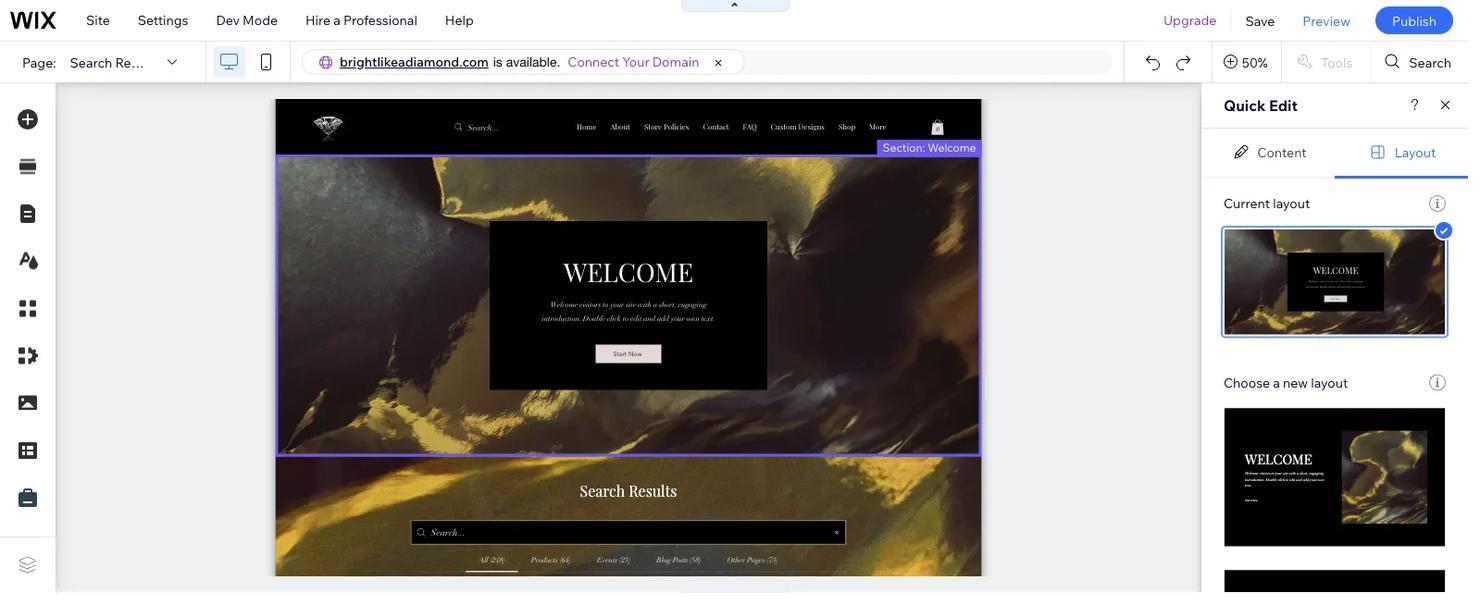 Task type: describe. For each thing, give the bounding box(es) containing it.
50%
[[1243, 54, 1269, 70]]

content
[[1258, 144, 1307, 160]]

current
[[1224, 195, 1271, 212]]

tools
[[1321, 54, 1353, 70]]

hire a professional
[[306, 12, 418, 28]]

50% button
[[1213, 42, 1282, 82]]

save button
[[1232, 0, 1289, 41]]

domain
[[653, 54, 700, 70]]

search results
[[70, 54, 160, 70]]

publish button
[[1376, 6, 1454, 34]]

layout
[[1395, 144, 1437, 160]]

search for search
[[1410, 54, 1452, 70]]

new
[[1284, 375, 1309, 391]]

site
[[86, 12, 110, 28]]

help
[[445, 12, 474, 28]]

preview button
[[1289, 0, 1365, 41]]

settings
[[138, 12, 188, 28]]

publish
[[1393, 12, 1437, 28]]

professional
[[344, 12, 418, 28]]

dev mode
[[216, 12, 278, 28]]

a for new
[[1274, 375, 1281, 391]]

a for professional
[[334, 12, 341, 28]]

tools button
[[1283, 42, 1370, 82]]

connect
[[568, 54, 620, 70]]



Task type: locate. For each thing, give the bounding box(es) containing it.
0 horizontal spatial search
[[70, 54, 112, 70]]

brightlikeadiamond.com
[[340, 54, 489, 70]]

1 search from the left
[[70, 54, 112, 70]]

choose
[[1224, 375, 1271, 391]]

a right hire
[[334, 12, 341, 28]]

search button
[[1371, 42, 1469, 82]]

a left new
[[1274, 375, 1281, 391]]

quick
[[1224, 96, 1266, 115]]

current layout
[[1224, 195, 1311, 212]]

choose a new layout
[[1224, 375, 1349, 391]]

1 vertical spatial layout
[[1312, 375, 1349, 391]]

search down site
[[70, 54, 112, 70]]

search for search results
[[70, 54, 112, 70]]

1 horizontal spatial a
[[1274, 375, 1281, 391]]

dev
[[216, 12, 240, 28]]

save
[[1246, 12, 1276, 28]]

results
[[115, 54, 160, 70]]

0 vertical spatial layout
[[1274, 195, 1311, 212]]

section:
[[883, 140, 926, 154], [883, 140, 926, 154]]

quick edit
[[1224, 96, 1298, 115]]

is available. connect your domain
[[493, 54, 700, 70]]

welcome
[[928, 140, 977, 154], [928, 140, 977, 154]]

0 horizontal spatial a
[[334, 12, 341, 28]]

layout
[[1274, 195, 1311, 212], [1312, 375, 1349, 391]]

search
[[70, 54, 112, 70], [1410, 54, 1452, 70]]

your
[[623, 54, 650, 70]]

2 search from the left
[[1410, 54, 1452, 70]]

search inside button
[[1410, 54, 1452, 70]]

mode
[[243, 12, 278, 28]]

is
[[493, 54, 503, 69]]

layout right the current
[[1274, 195, 1311, 212]]

search down publish button
[[1410, 54, 1452, 70]]

upgrade
[[1164, 12, 1217, 28]]

0 vertical spatial a
[[334, 12, 341, 28]]

available.
[[506, 54, 561, 69]]

1 vertical spatial a
[[1274, 375, 1281, 391]]

preview
[[1303, 12, 1351, 28]]

edit
[[1270, 96, 1298, 115]]

layout right new
[[1312, 375, 1349, 391]]

1 horizontal spatial layout
[[1312, 375, 1349, 391]]

hire
[[306, 12, 331, 28]]

a
[[334, 12, 341, 28], [1274, 375, 1281, 391]]

0 horizontal spatial layout
[[1274, 195, 1311, 212]]

1 horizontal spatial search
[[1410, 54, 1452, 70]]

section: welcome
[[883, 140, 977, 154], [883, 140, 977, 154]]



Task type: vqa. For each thing, say whether or not it's contained in the screenshot.
Current
yes



